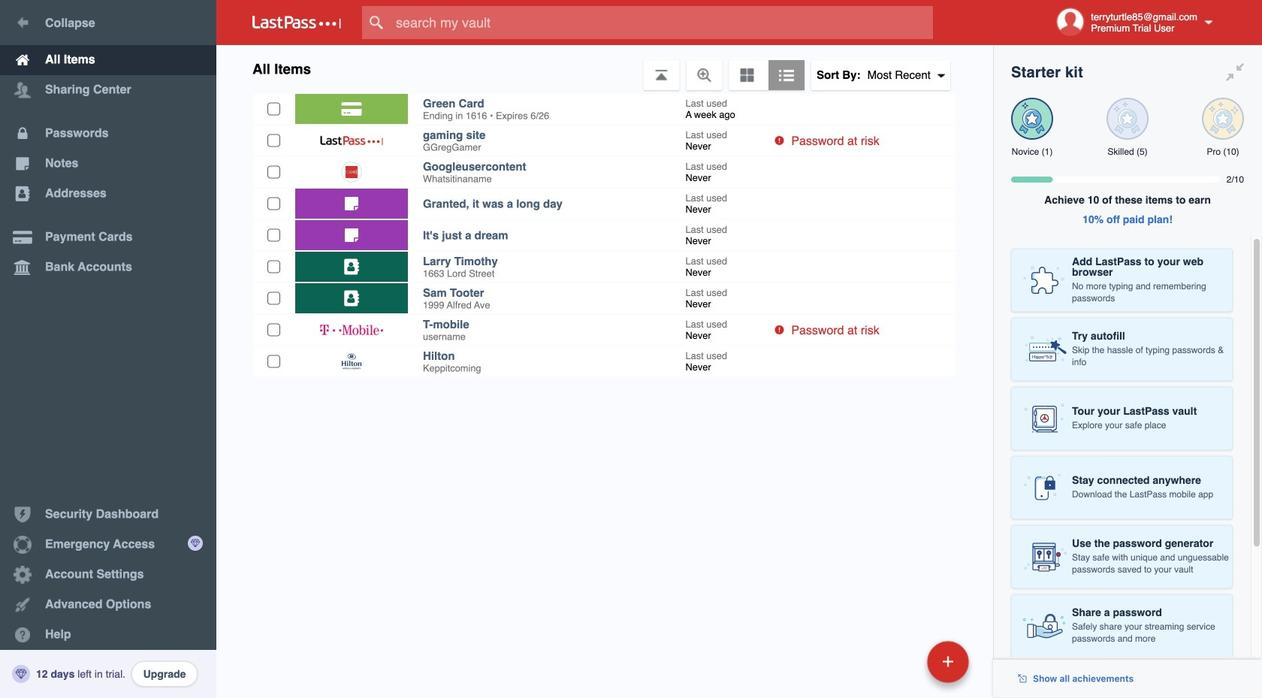 Task type: vqa. For each thing, say whether or not it's contained in the screenshot.
Vault options navigation
yes



Task type: locate. For each thing, give the bounding box(es) containing it.
new item navigation
[[824, 637, 979, 698]]

main navigation navigation
[[0, 0, 216, 698]]

lastpass image
[[253, 16, 341, 29]]

new item element
[[824, 640, 975, 683]]

vault options navigation
[[216, 45, 994, 90]]



Task type: describe. For each thing, give the bounding box(es) containing it.
search my vault text field
[[362, 6, 963, 39]]

Search search field
[[362, 6, 963, 39]]



